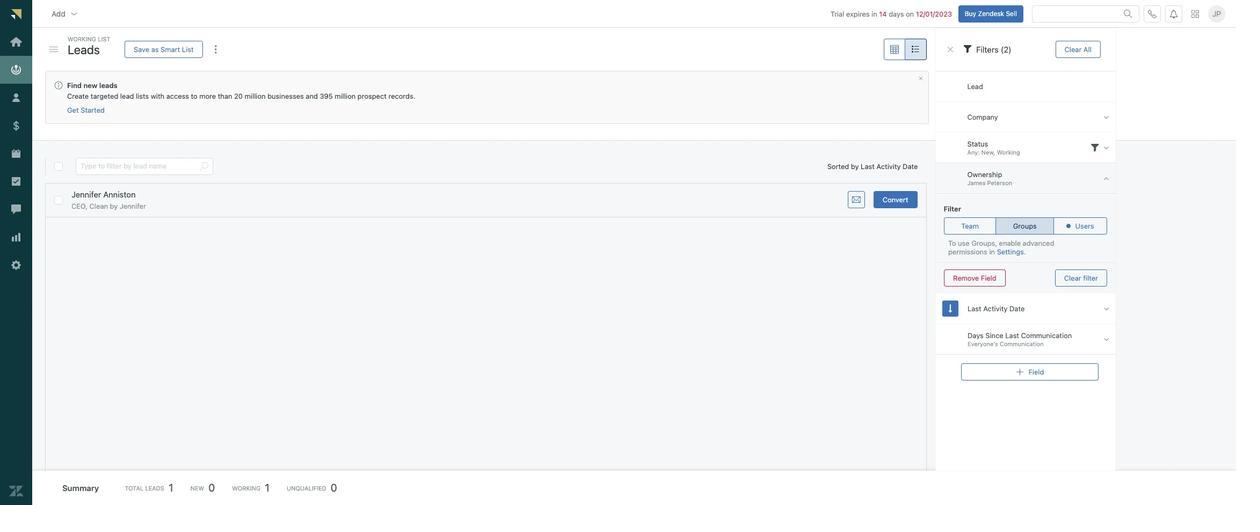 Task type: describe. For each thing, give the bounding box(es) containing it.
total leads 1
[[125, 482, 173, 494]]

1 angle down image from the top
[[1104, 143, 1109, 152]]

bell image
[[1170, 9, 1178, 18]]

1 horizontal spatial last
[[968, 304, 981, 313]]

(2)
[[1001, 45, 1011, 54]]

.
[[1024, 248, 1026, 256]]

working list leads
[[68, 35, 110, 57]]

find new leads create targeted lead lists with access to more than 20 million businesses and 395 million prospect records.
[[67, 81, 415, 100]]

and
[[306, 92, 318, 100]]

1 vertical spatial cancel image
[[918, 76, 924, 82]]

save as smart list
[[134, 45, 194, 53]]

on
[[906, 9, 914, 18]]

users button
[[1054, 218, 1107, 235]]

create
[[67, 92, 89, 100]]

sell
[[1006, 9, 1017, 18]]

new,
[[982, 149, 996, 156]]

clear all button
[[1055, 41, 1101, 58]]

filters (2)
[[976, 45, 1011, 54]]

jennifer anniston link
[[71, 189, 136, 200]]

lead
[[120, 92, 134, 100]]

0 vertical spatial filter
[[944, 205, 961, 213]]

team
[[961, 222, 979, 230]]

working for leads
[[68, 35, 96, 42]]

get started link
[[67, 106, 105, 115]]

2 million from the left
[[335, 92, 356, 100]]

started
[[81, 106, 105, 115]]

save
[[134, 45, 149, 53]]

working inside status any: new, working
[[997, 149, 1020, 156]]

remove
[[953, 274, 979, 282]]

get started
[[67, 106, 105, 115]]

summary
[[62, 483, 99, 493]]

search image
[[1124, 9, 1133, 18]]

add
[[52, 9, 65, 18]]

1 million from the left
[[245, 92, 266, 100]]

status any: new, working
[[968, 140, 1020, 156]]

ownership
[[968, 170, 1002, 179]]

settings .
[[997, 248, 1026, 256]]

days
[[968, 331, 984, 340]]

leads inside total leads 1
[[145, 485, 164, 492]]

angle down image
[[1104, 113, 1109, 122]]

filter inside button
[[1083, 274, 1098, 282]]

save as smart list button
[[125, 41, 203, 58]]

find
[[67, 81, 82, 90]]

filters
[[976, 45, 999, 54]]

0 vertical spatial date
[[903, 162, 918, 171]]

0 vertical spatial cancel image
[[946, 45, 955, 54]]

than
[[218, 92, 232, 100]]

20
[[234, 92, 243, 100]]

0 vertical spatial field
[[981, 274, 997, 282]]

calls image
[[1148, 9, 1157, 18]]

with
[[151, 92, 164, 100]]

expires
[[846, 9, 870, 18]]

1 vertical spatial communication
[[1000, 341, 1044, 348]]

use
[[958, 239, 970, 248]]

to
[[191, 92, 197, 100]]

1 horizontal spatial jennifer
[[120, 202, 146, 210]]

last activity date
[[968, 304, 1025, 313]]

trial expires in 14 days on 12/01/2023
[[831, 9, 952, 18]]

info image
[[54, 81, 63, 90]]

targeted
[[91, 92, 118, 100]]

last for by
[[861, 162, 875, 171]]

in inside to use groups, enable advanced permissions in
[[989, 248, 995, 256]]

enable
[[999, 239, 1021, 248]]

to use groups, enable advanced permissions in
[[948, 239, 1054, 256]]

2 angle down image from the top
[[1104, 304, 1109, 313]]

remove field button
[[944, 270, 1006, 287]]

total
[[125, 485, 144, 492]]

permissions
[[948, 248, 987, 256]]

trial
[[831, 9, 845, 18]]

days
[[889, 9, 904, 18]]

filter fill image
[[963, 45, 972, 53]]

add button
[[43, 3, 87, 24]]

handler image
[[49, 47, 58, 52]]

working for 1
[[232, 485, 261, 492]]

list inside button
[[182, 45, 194, 53]]

1 horizontal spatial by
[[851, 162, 859, 171]]

0 for unqualified 0
[[331, 482, 337, 494]]

3 angle down image from the top
[[1104, 335, 1109, 344]]

search image
[[200, 162, 208, 171]]

email image
[[852, 196, 861, 204]]

sorted by last activity date
[[828, 162, 918, 171]]

lists
[[136, 92, 149, 100]]

status
[[968, 140, 989, 148]]

records.
[[389, 92, 415, 100]]

more
[[199, 92, 216, 100]]

james
[[968, 180, 986, 187]]

advanced
[[1023, 239, 1054, 248]]

sorted
[[828, 162, 849, 171]]

settings link
[[997, 248, 1024, 257]]

field button
[[961, 364, 1099, 381]]

12/01/2023
[[916, 9, 952, 18]]

2 1 from the left
[[265, 482, 270, 494]]

businesses
[[268, 92, 304, 100]]



Task type: vqa. For each thing, say whether or not it's contained in the screenshot.


Task type: locate. For each thing, give the bounding box(es) containing it.
zendesk
[[978, 9, 1004, 18]]

get
[[67, 106, 79, 115]]

leads
[[99, 81, 117, 90]]

0 vertical spatial leads
[[68, 42, 100, 57]]

by
[[851, 162, 859, 171], [110, 202, 118, 210]]

working right new 0
[[232, 485, 261, 492]]

0 horizontal spatial last
[[861, 162, 875, 171]]

leads right handler icon
[[68, 42, 100, 57]]

1 horizontal spatial list
[[182, 45, 194, 53]]

395
[[320, 92, 333, 100]]

clean
[[90, 202, 108, 210]]

1 horizontal spatial 0
[[331, 482, 337, 494]]

0 horizontal spatial jennifer
[[71, 189, 101, 199]]

any:
[[968, 149, 980, 156]]

last
[[861, 162, 875, 171], [968, 304, 981, 313], [1005, 331, 1019, 340]]

clear filter button
[[1055, 270, 1107, 287]]

0 vertical spatial last
[[861, 162, 875, 171]]

groups
[[1013, 222, 1037, 230]]

since
[[986, 331, 1003, 340]]

1 horizontal spatial filter
[[1083, 274, 1098, 282]]

to
[[948, 239, 956, 248]]

1 left the "new"
[[169, 482, 173, 494]]

ceo,
[[71, 202, 88, 210]]

1 horizontal spatial field
[[1029, 368, 1044, 376]]

1 horizontal spatial cancel image
[[946, 45, 955, 54]]

field right add icon
[[1029, 368, 1044, 376]]

0 horizontal spatial working
[[68, 35, 96, 42]]

groups button
[[996, 218, 1054, 235]]

new
[[190, 485, 204, 492]]

communication
[[1021, 331, 1072, 340], [1000, 341, 1044, 348]]

unqualified
[[287, 485, 326, 492]]

0 right the "new"
[[209, 482, 215, 494]]

list inside the working list leads
[[98, 35, 110, 42]]

as
[[151, 45, 159, 53]]

ownership james peterson
[[968, 170, 1013, 187]]

1 vertical spatial angle down image
[[1104, 304, 1109, 313]]

1 horizontal spatial 1
[[265, 482, 270, 494]]

chevron down image
[[70, 9, 78, 18]]

last right long arrow down image
[[968, 304, 981, 313]]

2 horizontal spatial last
[[1005, 331, 1019, 340]]

million right 395
[[335, 92, 356, 100]]

0 vertical spatial working
[[68, 35, 96, 42]]

groups,
[[972, 239, 997, 248]]

smart
[[161, 45, 180, 53]]

1 left unqualified
[[265, 482, 270, 494]]

communication up field button
[[1021, 331, 1072, 340]]

buy zendesk sell
[[965, 9, 1017, 18]]

filter up team
[[944, 205, 961, 213]]

by inside jennifer anniston ceo, clean by jennifer
[[110, 202, 118, 210]]

0 horizontal spatial leads
[[68, 42, 100, 57]]

1 vertical spatial in
[[989, 248, 995, 256]]

0 horizontal spatial 0
[[209, 482, 215, 494]]

working 1
[[232, 482, 270, 494]]

clear inside 'clear filter' button
[[1064, 274, 1081, 282]]

list right smart
[[182, 45, 194, 53]]

leads right total
[[145, 485, 164, 492]]

new
[[84, 81, 97, 90]]

date up days since last communication everyone's communication
[[1010, 304, 1025, 313]]

0 horizontal spatial 1
[[169, 482, 173, 494]]

leads inside the working list leads
[[68, 42, 100, 57]]

long arrow down image
[[949, 304, 952, 313]]

1 vertical spatial field
[[1029, 368, 1044, 376]]

0 horizontal spatial million
[[245, 92, 266, 100]]

team button
[[944, 218, 996, 235]]

1 vertical spatial working
[[997, 149, 1020, 156]]

2 horizontal spatial working
[[997, 149, 1020, 156]]

buy zendesk sell button
[[959, 5, 1024, 22]]

last right sorted
[[861, 162, 875, 171]]

anniston
[[103, 189, 136, 199]]

overflow vertical fill image
[[211, 45, 220, 54]]

everyone's
[[968, 341, 998, 348]]

clear inside clear all button
[[1065, 45, 1082, 53]]

zendesk products image
[[1192, 10, 1199, 18]]

0 horizontal spatial filter
[[944, 205, 961, 213]]

field right remove
[[981, 274, 997, 282]]

last right "since"
[[1005, 331, 1019, 340]]

working right new,
[[997, 149, 1020, 156]]

1 0 from the left
[[209, 482, 215, 494]]

date
[[903, 162, 918, 171], [1010, 304, 1025, 313]]

14
[[879, 9, 887, 18]]

2 vertical spatial working
[[232, 485, 261, 492]]

1 vertical spatial by
[[110, 202, 118, 210]]

clear left all
[[1065, 45, 1082, 53]]

1 horizontal spatial million
[[335, 92, 356, 100]]

0 vertical spatial communication
[[1021, 331, 1072, 340]]

0 horizontal spatial field
[[981, 274, 997, 282]]

filter fill image
[[1091, 143, 1100, 152]]

activity up "since"
[[983, 304, 1008, 313]]

0 horizontal spatial date
[[903, 162, 918, 171]]

2 vertical spatial angle down image
[[1104, 335, 1109, 344]]

1 vertical spatial clear
[[1064, 274, 1081, 282]]

peterson
[[988, 180, 1013, 187]]

buy
[[965, 9, 977, 18]]

company
[[968, 113, 998, 121]]

1 vertical spatial list
[[182, 45, 194, 53]]

1 vertical spatial jennifer
[[120, 202, 146, 210]]

1 1 from the left
[[169, 482, 173, 494]]

communication up add icon
[[1000, 341, 1044, 348]]

last for since
[[1005, 331, 1019, 340]]

add image
[[1016, 368, 1024, 377]]

clear down users button
[[1064, 274, 1081, 282]]

convert
[[883, 195, 909, 204]]

0 for new 0
[[209, 482, 215, 494]]

0 horizontal spatial by
[[110, 202, 118, 210]]

by down anniston
[[110, 202, 118, 210]]

clear filter
[[1064, 274, 1098, 282]]

1 horizontal spatial working
[[232, 485, 261, 492]]

in
[[872, 9, 878, 18], [989, 248, 995, 256]]

working inside working 1
[[232, 485, 261, 492]]

in left settings
[[989, 248, 995, 256]]

by right sorted
[[851, 162, 859, 171]]

1
[[169, 482, 173, 494], [265, 482, 270, 494]]

date up convert
[[903, 162, 918, 171]]

jennifer down anniston
[[120, 202, 146, 210]]

angle down image
[[1104, 143, 1109, 152], [1104, 304, 1109, 313], [1104, 335, 1109, 344]]

jennifer
[[71, 189, 101, 199], [120, 202, 146, 210]]

lead
[[968, 82, 983, 91]]

1 vertical spatial activity
[[983, 304, 1008, 313]]

remove field
[[953, 274, 997, 282]]

prospect
[[358, 92, 387, 100]]

1 vertical spatial leads
[[145, 485, 164, 492]]

0 vertical spatial clear
[[1065, 45, 1082, 53]]

1 vertical spatial date
[[1010, 304, 1025, 313]]

leads
[[68, 42, 100, 57], [145, 485, 164, 492]]

in left the "14"
[[872, 9, 878, 18]]

1 horizontal spatial date
[[1010, 304, 1025, 313]]

working inside the working list leads
[[68, 35, 96, 42]]

last inside days since last communication everyone's communication
[[1005, 331, 1019, 340]]

users
[[1075, 222, 1094, 230]]

0 horizontal spatial activity
[[877, 162, 901, 171]]

0 horizontal spatial in
[[872, 9, 878, 18]]

0 horizontal spatial list
[[98, 35, 110, 42]]

1 vertical spatial last
[[968, 304, 981, 313]]

clear all
[[1065, 45, 1092, 53]]

new 0
[[190, 482, 215, 494]]

0 vertical spatial by
[[851, 162, 859, 171]]

2 0 from the left
[[331, 482, 337, 494]]

million
[[245, 92, 266, 100], [335, 92, 356, 100]]

field
[[981, 274, 997, 282], [1029, 368, 1044, 376]]

1 horizontal spatial in
[[989, 248, 995, 256]]

0 vertical spatial list
[[98, 35, 110, 42]]

all
[[1084, 45, 1092, 53]]

0 horizontal spatial cancel image
[[918, 76, 924, 82]]

jp
[[1213, 9, 1222, 18]]

activity up convert
[[877, 162, 901, 171]]

0 right unqualified
[[331, 482, 337, 494]]

1 horizontal spatial leads
[[145, 485, 164, 492]]

0 vertical spatial angle down image
[[1104, 143, 1109, 152]]

working down chevron down image
[[68, 35, 96, 42]]

cancel image
[[946, 45, 955, 54], [918, 76, 924, 82]]

jp button
[[1209, 5, 1226, 22]]

list up leads
[[98, 35, 110, 42]]

clear for clear all
[[1065, 45, 1082, 53]]

jennifer anniston ceo, clean by jennifer
[[71, 189, 146, 210]]

filter down users
[[1083, 274, 1098, 282]]

1 vertical spatial filter
[[1083, 274, 1098, 282]]

0 vertical spatial activity
[[877, 162, 901, 171]]

access
[[166, 92, 189, 100]]

unqualified 0
[[287, 482, 337, 494]]

2 vertical spatial last
[[1005, 331, 1019, 340]]

jennifer up "ceo,"
[[71, 189, 101, 199]]

1 horizontal spatial activity
[[983, 304, 1008, 313]]

settings
[[997, 248, 1024, 256]]

0 vertical spatial jennifer
[[71, 189, 101, 199]]

Type to filter by lead name field
[[81, 158, 196, 175]]

convert button
[[874, 191, 918, 208]]

clear
[[1065, 45, 1082, 53], [1064, 274, 1081, 282]]

clear for clear filter
[[1064, 274, 1081, 282]]

zendesk image
[[9, 485, 23, 499]]

angle up image
[[1104, 174, 1109, 183]]

0 vertical spatial in
[[872, 9, 878, 18]]

million right "20"
[[245, 92, 266, 100]]

activity
[[877, 162, 901, 171], [983, 304, 1008, 313]]



